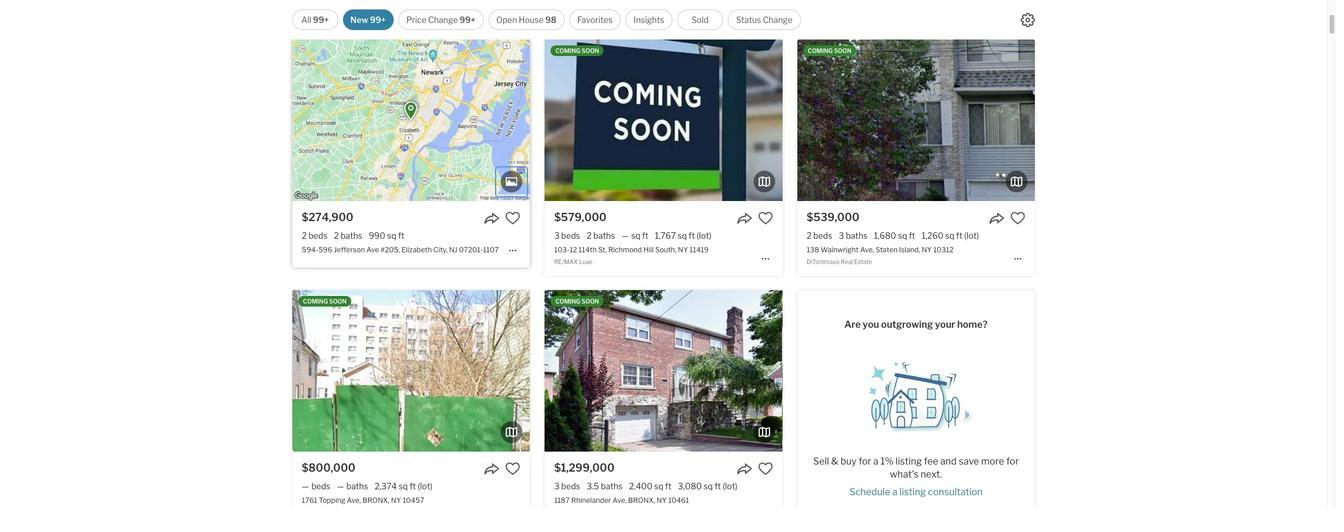 Task type: locate. For each thing, give the bounding box(es) containing it.
Price Change radio
[[398, 9, 484, 30]]

3 up 103-
[[554, 231, 560, 241]]

3 beds up 103-
[[554, 231, 580, 241]]

coming soon for $800,000
[[303, 298, 347, 305]]

photo of 138 wainwright ave, staten island, ny 10312 image
[[560, 39, 798, 201], [797, 39, 1035, 201], [1035, 39, 1273, 201]]

bronx, for $800,000
[[363, 496, 390, 505]]

1 for from the left
[[859, 455, 872, 467]]

save
[[959, 455, 979, 467]]

favorite button image for $1,299,000
[[758, 461, 773, 476]]

1 horizontal spatial 2 baths
[[587, 231, 615, 241]]

coming soon
[[556, 47, 599, 54], [808, 47, 852, 54], [303, 298, 347, 305], [556, 298, 599, 305]]

city,
[[433, 245, 448, 254]]

st,
[[598, 245, 607, 254]]

a left 1%
[[874, 455, 879, 467]]

99+
[[313, 15, 329, 25], [370, 15, 386, 25], [460, 15, 476, 25]]

open
[[496, 15, 517, 25]]

a
[[874, 455, 879, 467], [893, 486, 898, 497]]

sold
[[692, 15, 709, 25]]

3 up 1187
[[554, 481, 560, 491]]

2 change from the left
[[763, 15, 793, 25]]

0 horizontal spatial —
[[302, 481, 309, 491]]

2 for from the left
[[1007, 455, 1019, 467]]

ft for 2,374 sq ft (lot)
[[410, 481, 416, 491]]

1 3 beds from the top
[[554, 231, 580, 241]]

2 up 114th
[[587, 231, 592, 241]]

baths for $539,000
[[846, 231, 868, 241]]

990
[[369, 231, 385, 241]]

favorite button image for $800,000
[[505, 461, 521, 476]]

2 baths up st,
[[587, 231, 615, 241]]

2 beds for $539,000
[[807, 231, 833, 241]]

baths
[[341, 231, 362, 241], [594, 231, 615, 241], [846, 231, 868, 241], [347, 481, 368, 491], [601, 481, 623, 491]]

favorite button checkbox
[[505, 210, 521, 226], [758, 210, 773, 226], [1010, 210, 1026, 226], [505, 461, 521, 476], [758, 461, 773, 476]]

99+ inside 'all' "radio"
[[313, 15, 329, 25]]

coming for $1,299,000
[[556, 298, 581, 305]]

594-
[[302, 245, 318, 254]]

2 bronx, from the left
[[628, 496, 655, 505]]

990 sq ft
[[369, 231, 405, 241]]

12
[[570, 245, 577, 254]]

&
[[831, 455, 839, 467]]

ave, up estate
[[860, 245, 874, 254]]

1 horizontal spatial ave,
[[613, 496, 627, 505]]

2 horizontal spatial ave,
[[860, 245, 874, 254]]

sq for —
[[631, 231, 641, 241]]

photo of 1187 rhinelander ave, bronx, ny 10461 image
[[307, 290, 545, 452], [545, 290, 783, 452], [783, 290, 1020, 452]]

1 photo of 138 wainwright ave, staten island, ny 10312 image from the left
[[560, 39, 798, 201]]

estate
[[854, 258, 872, 265]]

house
[[519, 15, 544, 25]]

1 horizontal spatial bronx,
[[628, 496, 655, 505]]

99+ inside new option
[[370, 15, 386, 25]]

$1,299,000
[[554, 462, 615, 474]]

sq up island,
[[898, 231, 907, 241]]

— for — sq ft
[[622, 231, 629, 241]]

(lot) up 11419
[[697, 231, 712, 241]]

(lot) right "1,260"
[[965, 231, 979, 241]]

0 vertical spatial 3 beds
[[554, 231, 580, 241]]

ft for 1,680 sq ft
[[909, 231, 916, 241]]

photo of 1761 topping ave, bronx, ny 10457 image
[[292, 290, 530, 452]]

sq right the 2,400
[[654, 481, 664, 491]]

sq for 1,767
[[678, 231, 687, 241]]

2 beds up 594-
[[302, 231, 328, 241]]

2 up 594-
[[302, 231, 307, 241]]

2 horizontal spatial 99+
[[460, 15, 476, 25]]

change inside option
[[428, 15, 458, 25]]

status change
[[736, 15, 793, 25]]

bronx, down 2,374
[[363, 496, 390, 505]]

2 photo of 138 wainwright ave, staten island, ny 10312 image from the left
[[797, 39, 1035, 201]]

0 horizontal spatial change
[[428, 15, 458, 25]]

beds
[[309, 231, 328, 241], [561, 231, 580, 241], [814, 231, 833, 241], [312, 481, 330, 491], [561, 481, 580, 491]]

ft right "1,260"
[[956, 231, 963, 241]]

bronx, down the 2,400
[[628, 496, 655, 505]]

baths up st,
[[594, 231, 615, 241]]

baths up jefferson
[[341, 231, 362, 241]]

ny down 1,767 sq ft (lot)
[[678, 245, 688, 254]]

0 horizontal spatial 99+
[[313, 15, 329, 25]]

2 beds
[[302, 231, 328, 241], [807, 231, 833, 241]]

1 horizontal spatial for
[[1007, 455, 1019, 467]]

(lot) right 3,080
[[723, 481, 738, 491]]

photo of 103-12 114th st, richmond hill south, ny 11419 image
[[545, 39, 783, 201]]

ny inside 103-12 114th st, richmond hill south, ny 11419 re/max luxe
[[678, 245, 688, 254]]

2 2 from the left
[[334, 231, 339, 241]]

are
[[845, 319, 861, 330]]

island,
[[899, 245, 920, 254]]

coming for $539,000
[[808, 47, 833, 54]]

2 up jefferson
[[334, 231, 339, 241]]

4 2 from the left
[[807, 231, 812, 241]]

—
[[622, 231, 629, 241], [302, 481, 309, 491], [337, 481, 344, 491]]

change right price
[[428, 15, 458, 25]]

sq for 2,374
[[399, 481, 408, 491]]

sq right 2,374
[[399, 481, 408, 491]]

0 horizontal spatial for
[[859, 455, 872, 467]]

ave,
[[860, 245, 874, 254], [347, 496, 361, 505], [613, 496, 627, 505]]

favorite button checkbox for $274,900
[[505, 210, 521, 226]]

#205,
[[381, 245, 400, 254]]

ft up island,
[[909, 231, 916, 241]]

wainwright
[[821, 245, 859, 254]]

07201-
[[459, 245, 483, 254]]

2
[[302, 231, 307, 241], [334, 231, 339, 241], [587, 231, 592, 241], [807, 231, 812, 241]]

1 2 baths from the left
[[334, 231, 362, 241]]

10312
[[934, 245, 954, 254]]

2 2 baths from the left
[[587, 231, 615, 241]]

1 horizontal spatial 99+
[[370, 15, 386, 25]]

beds up 1187
[[561, 481, 580, 491]]

baths up wainwright
[[846, 231, 868, 241]]

1 horizontal spatial —
[[337, 481, 344, 491]]

sell
[[813, 455, 829, 467]]

listing up what's
[[896, 455, 922, 467]]

ft for 1,767 sq ft (lot)
[[689, 231, 695, 241]]

favorite button image
[[758, 210, 773, 226], [505, 461, 521, 476], [758, 461, 773, 476]]

2 baths
[[334, 231, 362, 241], [587, 231, 615, 241]]

listing down what's
[[900, 486, 926, 497]]

1 favorite button image from the left
[[505, 210, 521, 226]]

beds for $274,900
[[309, 231, 328, 241]]

0 horizontal spatial bronx,
[[363, 496, 390, 505]]

sq up the richmond
[[631, 231, 641, 241]]

ny down "1,260"
[[922, 245, 932, 254]]

ft up 10461
[[665, 481, 672, 491]]

ft up 10457
[[410, 481, 416, 491]]

2 baths up jefferson
[[334, 231, 362, 241]]

coming
[[556, 47, 581, 54], [808, 47, 833, 54], [303, 298, 328, 305], [556, 298, 581, 305]]

2,374
[[375, 481, 397, 491]]

Sold radio
[[677, 9, 723, 30]]

ft up 11419
[[689, 231, 695, 241]]

1 horizontal spatial a
[[893, 486, 898, 497]]

1 horizontal spatial change
[[763, 15, 793, 25]]

favorite button checkbox for $1,299,000
[[758, 461, 773, 476]]

beds for $539,000
[[814, 231, 833, 241]]

1 change from the left
[[428, 15, 458, 25]]

ave, down 3.5 baths
[[613, 496, 627, 505]]

more
[[981, 455, 1005, 467]]

ft right 3,080
[[715, 481, 721, 491]]

beds up 12
[[561, 231, 580, 241]]

99+ left open
[[460, 15, 476, 25]]

3 beds
[[554, 231, 580, 241], [554, 481, 580, 491]]

— up 1761
[[302, 481, 309, 491]]

99+ right new
[[370, 15, 386, 25]]

baths for $1,299,000
[[601, 481, 623, 491]]

sq right 1,767 at the top of the page
[[678, 231, 687, 241]]

ny
[[678, 245, 688, 254], [922, 245, 932, 254], [391, 496, 401, 505], [657, 496, 667, 505]]

schedule a listing consultation
[[850, 486, 983, 497]]

coming soon for $539,000
[[808, 47, 852, 54]]

baths up 1187 rhinelander ave, bronx, ny 10461
[[601, 481, 623, 491]]

99+ right all
[[313, 15, 329, 25]]

ft for 2,400 sq ft
[[665, 481, 672, 491]]

(lot)
[[697, 231, 712, 241], [965, 231, 979, 241], [418, 481, 433, 491], [723, 481, 738, 491]]

1187 rhinelander ave, bronx, ny 10461
[[554, 496, 689, 505]]

2 up 138
[[807, 231, 812, 241]]

$800,000
[[302, 462, 356, 474]]

— up the richmond
[[622, 231, 629, 241]]

bronx,
[[363, 496, 390, 505], [628, 496, 655, 505]]

103-12 114th st, richmond hill south, ny 11419 re/max luxe
[[554, 245, 709, 265]]

0 horizontal spatial ave,
[[347, 496, 361, 505]]

ft up 594-596 jefferson ave #205, elizabeth city, nj 07201-1107
[[398, 231, 405, 241]]

— up topping
[[337, 481, 344, 491]]

sq up #205,
[[387, 231, 396, 241]]

baths up the 1761 topping ave, bronx, ny 10457
[[347, 481, 368, 491]]

ave
[[367, 245, 379, 254]]

1 horizontal spatial favorite button image
[[1010, 210, 1026, 226]]

soon for $1,299,000
[[582, 298, 599, 305]]

sq for 1,680
[[898, 231, 907, 241]]

Insights radio
[[626, 9, 673, 30]]

1 photo of 1187 rhinelander ave, bronx, ny 10461 image from the left
[[307, 290, 545, 452]]

2 horizontal spatial —
[[622, 231, 629, 241]]

0 vertical spatial listing
[[896, 455, 922, 467]]

0 horizontal spatial 2 beds
[[302, 231, 328, 241]]

beds up 596
[[309, 231, 328, 241]]

for right buy
[[859, 455, 872, 467]]

3 beds up 1187
[[554, 481, 580, 491]]

3 baths
[[839, 231, 868, 241]]

change inside radio
[[763, 15, 793, 25]]

2 99+ from the left
[[370, 15, 386, 25]]

ave, inside 138 wainwright ave, staten island, ny 10312 ditommaso real estate
[[860, 245, 874, 254]]

0 vertical spatial a
[[874, 455, 879, 467]]

10457
[[403, 496, 424, 505]]

1 2 beds from the left
[[302, 231, 328, 241]]

what's
[[890, 468, 919, 480]]

3 99+ from the left
[[460, 15, 476, 25]]

1,767
[[655, 231, 676, 241]]

sq up 10312
[[945, 231, 955, 241]]

1 bronx, from the left
[[363, 496, 390, 505]]

favorite button image
[[505, 210, 521, 226], [1010, 210, 1026, 226]]

insights
[[634, 15, 664, 25]]

ave, for $1,299,000
[[613, 496, 627, 505]]

soon
[[582, 47, 599, 54], [834, 47, 852, 54], [329, 298, 347, 305], [582, 298, 599, 305]]

soon for $579,000
[[582, 47, 599, 54]]

change right status
[[763, 15, 793, 25]]

3 2 from the left
[[587, 231, 592, 241]]

option group
[[292, 9, 801, 30]]

3.5
[[587, 481, 599, 491]]

2 2 beds from the left
[[807, 231, 833, 241]]

1 vertical spatial 3 beds
[[554, 481, 580, 491]]

3
[[554, 231, 560, 241], [839, 231, 844, 241], [554, 481, 560, 491]]

3,080
[[678, 481, 702, 491]]

2 favorite button image from the left
[[1010, 210, 1026, 226]]

1 99+ from the left
[[313, 15, 329, 25]]

sq
[[387, 231, 396, 241], [631, 231, 641, 241], [678, 231, 687, 241], [898, 231, 907, 241], [945, 231, 955, 241], [399, 481, 408, 491], [654, 481, 664, 491], [704, 481, 713, 491]]

beds up 138
[[814, 231, 833, 241]]

beds up topping
[[312, 481, 330, 491]]

sq right 3,080
[[704, 481, 713, 491]]

ave, down — baths in the bottom of the page
[[347, 496, 361, 505]]

a down what's
[[893, 486, 898, 497]]

beds for $1,299,000
[[561, 481, 580, 491]]

ft up hill
[[642, 231, 649, 241]]

1 vertical spatial a
[[893, 486, 898, 497]]

— sq ft
[[622, 231, 649, 241]]

— beds
[[302, 481, 330, 491]]

0 horizontal spatial a
[[874, 455, 879, 467]]

2 3 beds from the top
[[554, 481, 580, 491]]

0 horizontal spatial 2 baths
[[334, 231, 362, 241]]

schedule
[[850, 486, 891, 497]]

for right more
[[1007, 455, 1019, 467]]

0 horizontal spatial favorite button image
[[505, 210, 521, 226]]

1 horizontal spatial 2 beds
[[807, 231, 833, 241]]

1,767 sq ft (lot)
[[655, 231, 712, 241]]

ditommaso
[[807, 258, 840, 265]]

3.5 baths
[[587, 481, 623, 491]]

2 beds up 138
[[807, 231, 833, 241]]



Task type: vqa. For each thing, say whether or not it's contained in the screenshot.
ad
no



Task type: describe. For each thing, give the bounding box(es) containing it.
138 wainwright ave, staten island, ny 10312 ditommaso real estate
[[807, 245, 954, 265]]

all 99+
[[301, 15, 329, 25]]

you
[[863, 319, 879, 330]]

— for — baths
[[337, 481, 344, 491]]

Status Change radio
[[728, 9, 801, 30]]

3 beds for $1,299,000
[[554, 481, 580, 491]]

99+ for new 99+
[[370, 15, 386, 25]]

1 2 from the left
[[302, 231, 307, 241]]

favorite button image for $579,000
[[758, 210, 773, 226]]

new
[[351, 15, 368, 25]]

real
[[841, 258, 853, 265]]

1,680
[[874, 231, 897, 241]]

(lot) for $1,299,000
[[723, 481, 738, 491]]

— for — beds
[[302, 481, 309, 491]]

baths for $579,000
[[594, 231, 615, 241]]

$579,000
[[554, 211, 607, 223]]

ft for 990 sq ft
[[398, 231, 405, 241]]

bronx, for $1,299,000
[[628, 496, 655, 505]]

(lot) up 10457
[[418, 481, 433, 491]]

2 beds for $274,900
[[302, 231, 328, 241]]

jefferson
[[334, 245, 365, 254]]

ft for 1,260 sq ft (lot)
[[956, 231, 963, 241]]

ave, for $800,000
[[347, 496, 361, 505]]

favorites
[[578, 15, 613, 25]]

next.
[[921, 468, 942, 480]]

$539,000
[[807, 211, 860, 223]]

a inside sell & buy for a 1% listing fee and save more for what's next.
[[874, 455, 879, 467]]

coming soon for $579,000
[[556, 47, 599, 54]]

$274,900
[[302, 211, 354, 223]]

favorite button checkbox for $539,000
[[1010, 210, 1026, 226]]

coming soon for $1,299,000
[[556, 298, 599, 305]]

594-596 jefferson ave #205, elizabeth city, nj 07201-1107
[[302, 245, 499, 254]]

your
[[935, 319, 956, 330]]

3 up wainwright
[[839, 231, 844, 241]]

3 for $1,299,000
[[554, 481, 560, 491]]

2,400
[[629, 481, 653, 491]]

99+ inside the price change option
[[460, 15, 476, 25]]

soon for $800,000
[[329, 298, 347, 305]]

coming for $579,000
[[556, 47, 581, 54]]

10461
[[669, 496, 689, 505]]

1107
[[483, 245, 499, 254]]

fee
[[924, 455, 939, 467]]

114th
[[579, 245, 597, 254]]

98
[[546, 15, 557, 25]]

beds for $579,000
[[561, 231, 580, 241]]

price
[[406, 15, 427, 25]]

Open House radio
[[488, 9, 565, 30]]

3 beds for $579,000
[[554, 231, 580, 241]]

price change 99+
[[406, 15, 476, 25]]

New radio
[[343, 9, 394, 30]]

all
[[301, 15, 311, 25]]

home?
[[958, 319, 988, 330]]

ft for 3,080 sq ft (lot)
[[715, 481, 721, 491]]

3 photo of 138 wainwright ave, staten island, ny 10312 image from the left
[[1035, 39, 1273, 201]]

sq for 3,080
[[704, 481, 713, 491]]

luxe
[[579, 258, 593, 265]]

nj
[[449, 245, 458, 254]]

elizabeth
[[402, 245, 432, 254]]

change for status
[[763, 15, 793, 25]]

1,680 sq ft
[[874, 231, 916, 241]]

favorite button checkbox for $579,000
[[758, 210, 773, 226]]

1,260 sq ft (lot)
[[922, 231, 979, 241]]

1187
[[554, 496, 570, 505]]

favorite button checkbox for $800,000
[[505, 461, 521, 476]]

— baths
[[337, 481, 368, 491]]

topping
[[319, 496, 345, 505]]

are you outgrowing your home?
[[845, 319, 988, 330]]

1 vertical spatial listing
[[900, 486, 926, 497]]

596
[[318, 245, 332, 254]]

sq for 2,400
[[654, 481, 664, 491]]

consultation
[[928, 486, 983, 497]]

option group containing all
[[292, 9, 801, 30]]

staten
[[876, 245, 898, 254]]

138
[[807, 245, 819, 254]]

All radio
[[292, 9, 338, 30]]

2 photo of 1187 rhinelander ave, bronx, ny 10461 image from the left
[[545, 290, 783, 452]]

Favorites radio
[[569, 9, 621, 30]]

baths for $274,900
[[341, 231, 362, 241]]

3 photo of 1187 rhinelander ave, bronx, ny 10461 image from the left
[[783, 290, 1020, 452]]

an image of a house image
[[857, 353, 975, 433]]

594-596 jefferson ave #205, elizabeth city, nj 07201-1107 image
[[292, 39, 530, 201]]

ft for — sq ft
[[642, 231, 649, 241]]

and
[[941, 455, 957, 467]]

2 baths for $579,000
[[587, 231, 615, 241]]

richmond
[[608, 245, 642, 254]]

hill
[[644, 245, 654, 254]]

99+ for all 99+
[[313, 15, 329, 25]]

1,260
[[922, 231, 944, 241]]

change for price
[[428, 15, 458, 25]]

rhinelander
[[571, 496, 611, 505]]

sq for 1,260
[[945, 231, 955, 241]]

103-
[[554, 245, 570, 254]]

new 99+
[[351, 15, 386, 25]]

ny inside 138 wainwright ave, staten island, ny 10312 ditommaso real estate
[[922, 245, 932, 254]]

re/max
[[554, 258, 578, 265]]

sell & buy for a 1% listing fee and save more for what's next.
[[813, 455, 1019, 480]]

3 for $579,000
[[554, 231, 560, 241]]

buy
[[841, 455, 857, 467]]

south,
[[655, 245, 677, 254]]

status
[[736, 15, 761, 25]]

open house 98
[[496, 15, 557, 25]]

1%
[[881, 455, 894, 467]]

favorite button image for $274,900
[[505, 210, 521, 226]]

listing inside sell & buy for a 1% listing fee and save more for what's next.
[[896, 455, 922, 467]]

2,400 sq ft
[[629, 481, 672, 491]]

coming for $800,000
[[303, 298, 328, 305]]

1761
[[302, 496, 317, 505]]

ny left 10461
[[657, 496, 667, 505]]

ny down 2,374 sq ft (lot)
[[391, 496, 401, 505]]

favorite button image for $539,000
[[1010, 210, 1026, 226]]

1761 topping ave, bronx, ny 10457
[[302, 496, 424, 505]]

soon for $539,000
[[834, 47, 852, 54]]

outgrowing
[[881, 319, 933, 330]]

11419
[[690, 245, 709, 254]]

sq for 990
[[387, 231, 396, 241]]

3,080 sq ft (lot)
[[678, 481, 738, 491]]

2 baths for $274,900
[[334, 231, 362, 241]]

(lot) for $539,000
[[965, 231, 979, 241]]

2,374 sq ft (lot)
[[375, 481, 433, 491]]

(lot) for $579,000
[[697, 231, 712, 241]]



